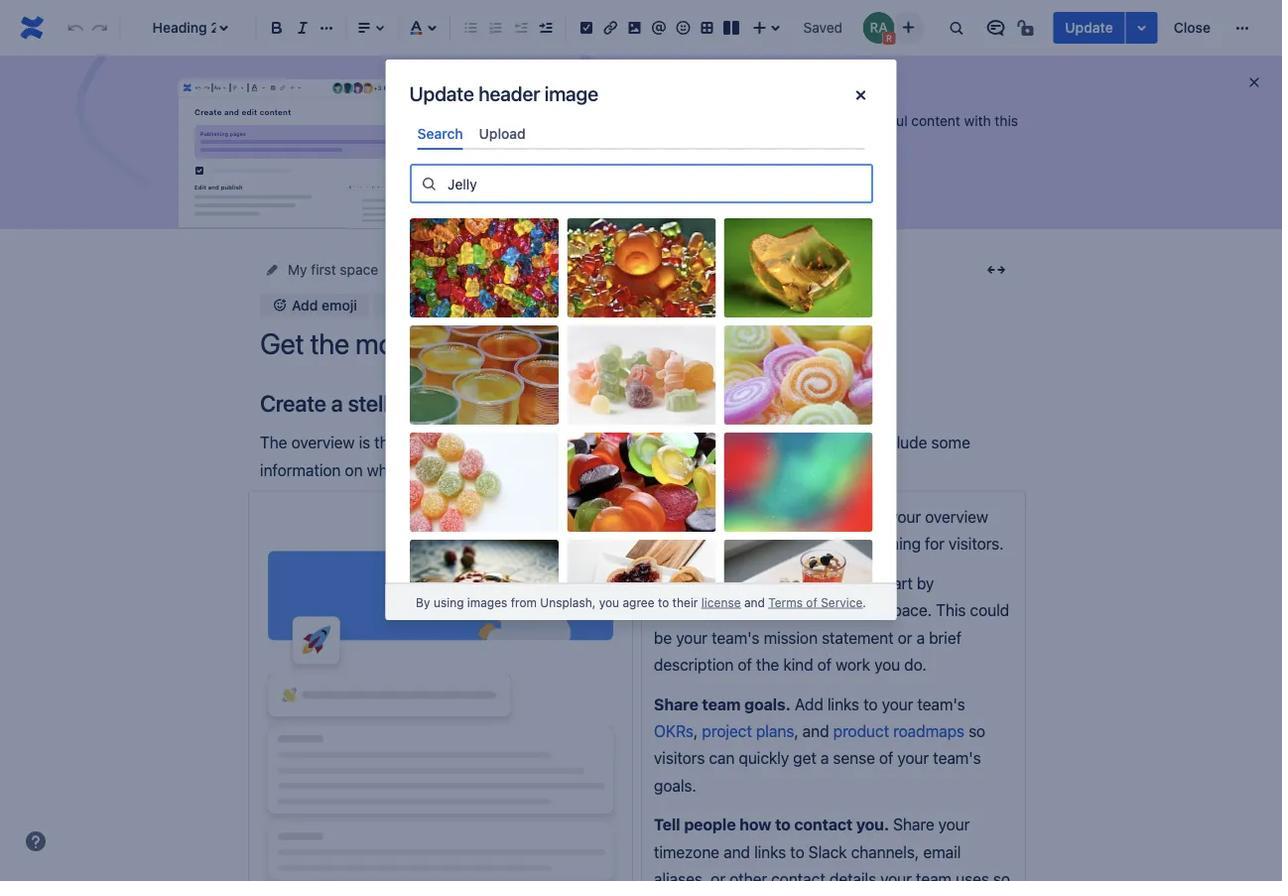 Task type: vqa. For each thing, say whether or not it's contained in the screenshot.
it inside the the overview is the first page visitors will see when they visit your space, so it helps to include some information on what the space is about and what your team is working on.
yes



Task type: locate. For each thing, give the bounding box(es) containing it.
tell people how to contact you.
[[654, 815, 889, 834]]

1 chevron down image from the left
[[238, 80, 246, 96]]

1 , from the left
[[694, 722, 698, 740]]

unsplash,
[[540, 595, 596, 609]]

first for 1st my first space link from the left
[[311, 261, 336, 278]]

my first space link
[[288, 258, 378, 282], [477, 258, 567, 282]]

of right the out on the right top of the page
[[703, 261, 716, 278]]

and left edit on the top
[[224, 107, 239, 116]]

is
[[359, 433, 370, 452], [479, 460, 491, 479], [685, 460, 696, 479], [832, 574, 845, 592]]

0 vertical spatial visitors
[[473, 433, 524, 452]]

1 horizontal spatial checkbox image
[[269, 80, 277, 96]]

2 my from the left
[[477, 261, 496, 278]]

content down link image
[[260, 107, 291, 116]]

goals. up tell
[[654, 776, 696, 795]]

1 vertical spatial goals.
[[654, 776, 696, 795]]

this up brief at the right
[[936, 601, 966, 620]]

1 vertical spatial update
[[409, 81, 474, 105]]

you left the agree
[[599, 595, 619, 609]]

create for create and edit content
[[194, 107, 222, 116]]

1 vertical spatial share
[[893, 815, 934, 834]]

header down content link
[[434, 296, 480, 313]]

1 vertical spatial it
[[831, 535, 840, 553]]

timezone
[[654, 842, 719, 861]]

and inside share your timezone and links to slack channels, email aliases, or other contact details your team uses
[[723, 842, 750, 861]]

2 vertical spatial add
[[795, 694, 823, 713]]

the up the 'terms'
[[754, 574, 779, 592]]

colorfull jell-o cups image
[[409, 326, 558, 425]]

and down image.
[[750, 535, 777, 553]]

publishing
[[200, 131, 228, 137]]

and up other at the right bottom
[[723, 842, 750, 861]]

emoji image
[[671, 16, 695, 40]]

slack
[[808, 842, 847, 861]]

tab list containing search
[[409, 117, 873, 150]]

checkbox image left link image
[[269, 80, 277, 96]]

update header image
[[409, 81, 598, 105]]

0 horizontal spatial checkbox image
[[192, 163, 207, 178]]

this inside start by summarizing the purpose of the space. this could be your team's mission statement or a brief description of the kind of work you do.
[[936, 601, 966, 620]]

visit
[[661, 433, 690, 452]]

update
[[1065, 19, 1113, 36], [409, 81, 474, 105]]

first up add header image
[[500, 261, 525, 278]]

the
[[681, 113, 701, 129], [618, 261, 639, 278], [374, 433, 397, 452], [405, 460, 428, 479], [754, 574, 779, 592], [749, 601, 772, 620], [857, 601, 881, 620], [756, 655, 779, 674]]

add up "visual"
[[654, 507, 685, 526]]

stellar
[[348, 390, 408, 417]]

and up get
[[802, 722, 829, 740]]

on.
[[760, 460, 783, 479]]

the left kind
[[756, 655, 779, 674]]

aliases,
[[654, 870, 707, 881]]

team inside share team goals. add links to your team's okrs , project plans , and product roadmaps
[[702, 694, 741, 713]]

image down action item image at the top
[[544, 81, 598, 105]]

bold ⌘b image
[[265, 16, 289, 40]]

overview inside this gives your overview visual appeal and makes it welcoming for visitors.
[[925, 507, 988, 526]]

editor close icon image
[[849, 83, 873, 107]]

1 horizontal spatial it
[[831, 535, 840, 553]]

0 horizontal spatial image
[[484, 296, 524, 313]]

1 vertical spatial or
[[711, 870, 725, 881]]

2 horizontal spatial first
[[500, 261, 525, 278]]

table image
[[695, 16, 719, 40]]

this
[[814, 507, 844, 526], [936, 601, 966, 620]]

image inside add header image button
[[484, 296, 524, 313]]

to left their
[[658, 595, 669, 609]]

0 vertical spatial team's
[[712, 628, 760, 647]]

checkbox image
[[269, 80, 277, 96], [192, 163, 207, 178]]

your down they
[[609, 460, 641, 479]]

add image, video, or file image
[[623, 16, 647, 40]]

1 horizontal spatial content
[[911, 113, 960, 129]]

or left other at the right bottom
[[711, 870, 725, 881]]

images
[[467, 595, 507, 609]]

checkbox image up edit
[[192, 163, 207, 178]]

chevron down image
[[220, 80, 229, 96]]

and inside "the overview is the first page visitors will see when they visit your space, so it helps to include some information on what the space is about and what your team is working on."
[[540, 460, 567, 479]]

interactive
[[641, 132, 708, 149]]

0 horizontal spatial ,
[[694, 722, 698, 740]]

1 vertical spatial header
[[434, 296, 480, 313]]

share up email
[[893, 815, 934, 834]]

team down email
[[916, 870, 952, 881]]

chevron down image left the text color icon
[[238, 80, 246, 96]]

0 horizontal spatial so
[[781, 433, 798, 452]]

, up get
[[794, 722, 798, 740]]

a right get
[[820, 749, 829, 768]]

1 horizontal spatial first
[[401, 433, 429, 452]]

welcoming
[[844, 535, 921, 553]]

0 vertical spatial add
[[405, 296, 431, 313]]

this gives your overview visual appeal and makes it welcoming for visitors.
[[654, 507, 1004, 553]]

terms
[[768, 595, 803, 609]]

0 horizontal spatial my first space link
[[288, 258, 378, 282]]

so up on.
[[781, 433, 798, 452]]

confluence image
[[16, 12, 48, 44]]

space.
[[885, 601, 932, 620]]

undo image
[[194, 80, 202, 96]]

the down for.
[[857, 601, 881, 620]]

work
[[836, 655, 870, 674]]

learn the foundations of making powerful content with this interactive template.
[[641, 113, 1018, 149]]

my first space link right move this page icon
[[288, 258, 378, 282]]

action item image
[[574, 16, 598, 40]]

create up the
[[260, 390, 326, 417]]

my first space for second my first space link from left
[[477, 261, 567, 278]]

share for email
[[893, 815, 934, 834]]

layouts image
[[720, 16, 743, 40]]

sense
[[833, 749, 875, 768]]

2 horizontal spatial chevron down image
[[295, 80, 303, 96]]

team's inside start by summarizing the purpose of the space. this could be your team's mission statement or a brief description of the kind of work you do.
[[712, 628, 760, 647]]

your up email
[[938, 815, 970, 834]]

content left 'with'
[[911, 113, 960, 129]]

overview for create a stellar overview
[[413, 390, 501, 417]]

1 horizontal spatial this
[[936, 601, 966, 620]]

share up 'okrs' link
[[654, 694, 698, 713]]

my favourite sweet image
[[409, 433, 558, 532]]

0 horizontal spatial add
[[405, 296, 431, 313]]

0 horizontal spatial visitors
[[473, 433, 524, 452]]

to left slack
[[790, 842, 804, 861]]

links up product
[[827, 694, 859, 713]]

contact up slack
[[794, 815, 853, 834]]

a left brief at the right
[[916, 628, 925, 647]]

it left helps
[[802, 433, 811, 452]]

of down 'product roadmaps' link
[[879, 749, 893, 768]]

terms of service link
[[768, 595, 863, 609]]

quickly
[[739, 749, 789, 768]]

image icon image
[[385, 297, 401, 313]]

they
[[626, 433, 657, 452]]

header inside dialog
[[478, 81, 540, 105]]

saved
[[803, 19, 843, 36]]

0 horizontal spatial update
[[409, 81, 474, 105]]

2 vertical spatial team's
[[933, 749, 981, 768]]

update up search
[[409, 81, 474, 105]]

summarizing
[[654, 601, 745, 620]]

0 horizontal spatial you
[[599, 595, 619, 609]]

edit
[[194, 183, 206, 190]]

0 vertical spatial goals.
[[744, 694, 791, 713]]

1 horizontal spatial links
[[827, 694, 859, 713]]

0 vertical spatial or
[[898, 628, 912, 647]]

team's
[[712, 628, 760, 647], [917, 694, 965, 713], [933, 749, 981, 768]]

1 vertical spatial overview
[[291, 433, 355, 452]]

goals. up plans
[[744, 694, 791, 713]]

start by summarizing the purpose of the space. this could be your team's mission statement or a brief description of the kind of work you do.
[[654, 574, 1013, 674]]

team's down the roadmaps
[[933, 749, 981, 768]]

team up project
[[702, 694, 741, 713]]

or inside start by summarizing the purpose of the space. this could be your team's mission statement or a brief description of the kind of work you do.
[[898, 628, 912, 647]]

1 vertical spatial image
[[484, 296, 524, 313]]

goals. inside share team goals. add links to your team's okrs , project plans , and product roadmaps
[[744, 694, 791, 713]]

and
[[224, 107, 239, 116], [208, 183, 219, 190], [540, 460, 567, 479], [750, 535, 777, 553], [744, 595, 765, 609], [802, 722, 829, 740], [723, 842, 750, 861]]

of inside 'so visitors can quickly get a sense of your team's goals.'
[[879, 749, 893, 768]]

0 horizontal spatial my
[[288, 261, 307, 278]]

links for add
[[827, 694, 859, 713]]

link image
[[278, 80, 287, 96]]

links inside share team goals. add links to your team's okrs , project plans , and product roadmaps
[[827, 694, 859, 713]]

1 horizontal spatial goals.
[[744, 694, 791, 713]]

add
[[405, 296, 431, 313], [654, 507, 685, 526], [795, 694, 823, 713]]

add inside add header image button
[[405, 296, 431, 313]]

0 horizontal spatial share
[[654, 694, 698, 713]]

0 vertical spatial share
[[654, 694, 698, 713]]

links inside share your timezone and links to slack channels, email aliases, or other contact details your team uses
[[754, 842, 786, 861]]

0 vertical spatial overview
[[413, 390, 501, 417]]

template
[[679, 174, 737, 191]]

and down explain what the space is for.
[[744, 595, 765, 609]]

and inside update header image dialog
[[744, 595, 765, 609]]

image inside update header image dialog
[[544, 81, 598, 105]]

header inside "main content area, start typing to enter text." text box
[[701, 507, 754, 526]]

first left page
[[401, 433, 429, 452]]

0 horizontal spatial links
[[754, 842, 786, 861]]

0 horizontal spatial my first space
[[288, 261, 378, 278]]

1 horizontal spatial my first space
[[477, 261, 567, 278]]

overview up information
[[291, 433, 355, 452]]

your
[[719, 261, 748, 278], [694, 433, 726, 452], [609, 460, 641, 479], [889, 507, 921, 526], [676, 628, 707, 647], [882, 694, 913, 713], [897, 749, 929, 768], [938, 815, 970, 834], [880, 870, 912, 881]]

1 vertical spatial add
[[654, 507, 685, 526]]

team right the out on the right top of the page
[[751, 261, 784, 278]]

overview up page
[[413, 390, 501, 417]]

2 vertical spatial header
[[701, 507, 754, 526]]

you left the "do."
[[874, 655, 900, 674]]

1 horizontal spatial share
[[893, 815, 934, 834]]

start
[[878, 574, 913, 592]]

1 horizontal spatial or
[[898, 628, 912, 647]]

this up the makes
[[814, 507, 844, 526]]

update header image dialog
[[385, 60, 897, 881]]

0 vertical spatial image
[[544, 81, 598, 105]]

0 horizontal spatial this
[[814, 507, 844, 526]]

your up working
[[694, 433, 726, 452]]

what down the 'when'
[[571, 460, 605, 479]]

update inside button
[[1065, 19, 1113, 36]]

chevron down image
[[238, 80, 246, 96], [259, 80, 268, 96], [295, 80, 303, 96]]

or down space.
[[898, 628, 912, 647]]

to up product
[[863, 694, 878, 713]]

0 horizontal spatial goals.
[[654, 776, 696, 795]]

a
[[331, 390, 343, 417], [688, 507, 697, 526], [916, 628, 925, 647], [820, 749, 829, 768]]

0 horizontal spatial first
[[311, 261, 336, 278]]

1 vertical spatial create
[[260, 390, 326, 417]]

a up "visual"
[[688, 507, 697, 526]]

share inside share team goals. add links to your team's okrs , project plans , and product roadmaps
[[654, 694, 698, 713]]

header inside button
[[434, 296, 480, 313]]

visitors
[[473, 433, 524, 452], [654, 749, 705, 768]]

my right move this page icon
[[288, 261, 307, 278]]

1 horizontal spatial image
[[544, 81, 598, 105]]

1 horizontal spatial update
[[1065, 19, 1113, 36]]

1 horizontal spatial add
[[654, 507, 685, 526]]

0 vertical spatial update
[[1065, 19, 1113, 36]]

0 vertical spatial header
[[478, 81, 540, 105]]

1 vertical spatial visitors
[[654, 749, 705, 768]]

header up appeal
[[701, 507, 754, 526]]

create up publishing
[[194, 107, 222, 116]]

links
[[827, 694, 859, 713], [754, 842, 786, 861]]

gives
[[848, 507, 885, 526]]

team's down license link
[[712, 628, 760, 647]]

header
[[478, 81, 540, 105], [434, 296, 480, 313], [701, 507, 754, 526]]

gummy bears image
[[409, 218, 558, 318]]

first right move this page icon
[[311, 261, 336, 278]]

share team goals. add links to your team's okrs , project plans , and product roadmaps
[[654, 694, 969, 740]]

what up license link
[[713, 574, 751, 592]]

link image
[[599, 16, 622, 40]]

1 horizontal spatial visitors
[[654, 749, 705, 768]]

header for add
[[434, 296, 480, 313]]

to inside "the overview is the first page visitors will see when they visit your space, so it helps to include some information on what the space is about and what your team is working on."
[[857, 433, 872, 452]]

update for update header image
[[409, 81, 474, 105]]

update for update
[[1065, 19, 1113, 36]]

content inside learn the foundations of making powerful content with this interactive template.
[[911, 113, 960, 129]]

2 my first space link from the left
[[477, 258, 567, 282]]

space
[[340, 261, 378, 278], [529, 261, 567, 278], [787, 261, 826, 278], [433, 460, 475, 479], [783, 574, 829, 592]]

to inside share team goals. add links to your team's okrs , project plans , and product roadmaps
[[863, 694, 878, 713]]

overview up visitors.
[[925, 507, 988, 526]]

3 chevron down image from the left
[[295, 80, 303, 96]]

1 horizontal spatial my
[[477, 261, 496, 278]]

what right on
[[367, 460, 401, 479]]

your up description
[[676, 628, 707, 647]]

0 horizontal spatial it
[[802, 433, 811, 452]]

your inside this gives your overview visual appeal and makes it welcoming for visitors.
[[889, 507, 921, 526]]

include
[[876, 433, 927, 452]]

0 vertical spatial it
[[802, 433, 811, 452]]

1 vertical spatial links
[[754, 842, 786, 861]]

of right the 'terms'
[[806, 595, 817, 609]]

a left stellar at the top
[[331, 390, 343, 417]]

product roadmaps link
[[833, 722, 964, 740]]

1 vertical spatial you
[[874, 655, 900, 674]]

1 vertical spatial contact
[[771, 870, 825, 881]]

it right the makes
[[831, 535, 840, 553]]

page
[[433, 433, 469, 452]]

2 my first space from the left
[[477, 261, 567, 278]]

your up 'product roadmaps' link
[[882, 694, 913, 713]]

your down 'product roadmaps' link
[[897, 749, 929, 768]]

0 horizontal spatial chevron down image
[[238, 80, 246, 96]]

0 vertical spatial this
[[814, 507, 844, 526]]

update left adjust update settings 'icon'
[[1065, 19, 1113, 36]]

0 horizontal spatial create
[[194, 107, 222, 116]]

visitors inside "the overview is the first page visitors will see when they visit your space, so it helps to include some information on what the space is about and what your team is working on."
[[473, 433, 524, 452]]

create and edit content
[[194, 107, 291, 116]]

2 vertical spatial overview
[[925, 507, 988, 526]]

align left image
[[231, 80, 239, 96]]

contact
[[794, 815, 853, 834], [771, 870, 825, 881]]

you inside update header image dialog
[[599, 595, 619, 609]]

1 vertical spatial team's
[[917, 694, 965, 713]]

1 my first space from the left
[[288, 261, 378, 278]]

add down kind
[[795, 694, 823, 713]]

about
[[495, 460, 536, 479]]

create inside "main content area, start typing to enter text." text box
[[260, 390, 326, 417]]

1 horizontal spatial chevron down image
[[259, 80, 268, 96]]

share for okrs
[[654, 694, 698, 713]]

no restrictions image
[[1015, 16, 1039, 40]]

pages
[[230, 131, 246, 137]]

overview for this gives your overview visual appeal and makes it welcoming for visitors.
[[925, 507, 988, 526]]

move this page image
[[264, 262, 280, 278]]

the up interactive
[[681, 113, 701, 129]]

chevron down image left link image
[[259, 80, 268, 96]]

my first space up add header image
[[477, 261, 567, 278]]

so visitors can quickly get a sense of your team's goals.
[[654, 722, 989, 795]]

update inside dialog
[[409, 81, 474, 105]]

will
[[528, 433, 550, 452]]

of left making
[[785, 113, 798, 129]]

redo image
[[202, 80, 211, 96]]

space inside "the overview is the first page visitors will see when they visit your space, so it helps to include some information on what the space is about and what your team is working on."
[[433, 460, 475, 479]]

0 vertical spatial you
[[599, 595, 619, 609]]

publish
[[221, 183, 243, 190]]

roadmaps
[[893, 722, 964, 740]]

2 horizontal spatial add
[[795, 694, 823, 713]]

so inside 'so visitors can quickly get a sense of your team's goals.'
[[968, 722, 985, 740]]

1 horizontal spatial overview
[[413, 390, 501, 417]]

team
[[751, 261, 784, 278], [645, 460, 681, 479], [702, 694, 741, 713], [916, 870, 952, 881]]

learn
[[641, 113, 677, 129]]

add header image
[[405, 296, 524, 313]]

to right helps
[[857, 433, 872, 452]]

the down explain what the space is for.
[[749, 601, 772, 620]]

add inside share team goals. add links to your team's okrs , project plans , and product roadmaps
[[795, 694, 823, 713]]

your up "welcoming"
[[889, 507, 921, 526]]

1 vertical spatial so
[[968, 722, 985, 740]]

of right kind
[[817, 655, 832, 674]]

and down see
[[540, 460, 567, 479]]

you.
[[856, 815, 889, 834]]

be
[[654, 628, 672, 647]]

,
[[694, 722, 698, 740], [794, 722, 798, 740]]

my first space link up add header image
[[477, 258, 567, 282]]

team's up the roadmaps
[[917, 694, 965, 713]]

0 vertical spatial links
[[827, 694, 859, 713]]

close button
[[1162, 12, 1222, 44]]

1 horizontal spatial ,
[[794, 722, 798, 740]]

a inside 'so visitors can quickly get a sense of your team's goals.'
[[820, 749, 829, 768]]

the inside learn the foundations of making powerful content with this interactive template.
[[681, 113, 701, 129]]

image up colorfull jell-o cups image
[[484, 296, 524, 313]]

from
[[511, 595, 537, 609]]

share inside share your timezone and links to slack channels, email aliases, or other contact details your team uses
[[893, 815, 934, 834]]

information
[[260, 460, 341, 479]]

bullet list ⌘⇧8 image
[[459, 16, 483, 40]]

the down create a stellar overview
[[374, 433, 397, 452]]

1 vertical spatial checkbox image
[[192, 163, 207, 178]]

2 chevron down image from the left
[[259, 80, 268, 96]]

it inside "the overview is the first page visitors will see when they visit your space, so it helps to include some information on what the space is about and what your team is working on."
[[802, 433, 811, 452]]

chevron down image right link image
[[295, 80, 303, 96]]

1 horizontal spatial you
[[874, 655, 900, 674]]

of inside update header image dialog
[[806, 595, 817, 609]]

1 vertical spatial this
[[936, 601, 966, 620]]

links down tell people how to contact you.
[[754, 842, 786, 861]]

1 horizontal spatial my first space link
[[477, 258, 567, 282]]

image
[[544, 81, 598, 105], [484, 296, 524, 313]]

0 horizontal spatial overview
[[291, 433, 355, 452]]

visitors up about at left bottom
[[473, 433, 524, 452]]

1 my from the left
[[288, 261, 307, 278]]

so right the roadmaps
[[968, 722, 985, 740]]

0 vertical spatial so
[[781, 433, 798, 452]]

create
[[194, 107, 222, 116], [260, 390, 326, 417]]

try template
[[654, 174, 737, 191]]

header up upload
[[478, 81, 540, 105]]

0 vertical spatial create
[[194, 107, 222, 116]]

foundations
[[705, 113, 781, 129]]

tab list
[[409, 117, 873, 150]]

is up on
[[359, 433, 370, 452]]

0 horizontal spatial or
[[711, 870, 725, 881]]

1 horizontal spatial so
[[968, 722, 985, 740]]

, left project
[[694, 722, 698, 740]]

visitors down 'okrs' link
[[654, 749, 705, 768]]

2 horizontal spatial overview
[[925, 507, 988, 526]]

1 horizontal spatial create
[[260, 390, 326, 417]]



Task type: describe. For each thing, give the bounding box(es) containing it.
your inside start by summarizing the purpose of the space. this could be your team's mission statement or a brief description of the kind of work you do.
[[676, 628, 707, 647]]

create for create a stellar overview
[[260, 390, 326, 417]]

mention image
[[647, 16, 671, 40]]

and inside share team goals. add links to your team's okrs , project plans , and product roadmaps
[[802, 722, 829, 740]]

the right 'get'
[[618, 261, 639, 278]]

confluence icon image
[[182, 82, 193, 94]]

1 horizontal spatial what
[[571, 460, 605, 479]]

confluence image
[[16, 12, 48, 44]]

chevron down image for plus icon
[[295, 80, 303, 96]]

for.
[[849, 574, 874, 592]]

add for add a header image.
[[654, 507, 685, 526]]

with
[[964, 113, 991, 129]]

italic ⌘i image
[[291, 16, 314, 40]]

your down channels,
[[880, 870, 912, 881]]

when
[[584, 433, 622, 452]]

outdent ⇧tab image
[[508, 16, 532, 40]]

dismiss image
[[1246, 74, 1262, 90]]

most
[[642, 261, 674, 278]]

their
[[672, 595, 698, 609]]

create a stellar overview
[[260, 390, 501, 417]]

numbered list ⌘⇧7 image
[[484, 16, 507, 40]]

search
[[417, 125, 463, 141]]

other
[[729, 870, 767, 881]]

for
[[925, 535, 944, 553]]

adjust update settings image
[[1130, 16, 1154, 40]]

undo ⌘z image
[[64, 16, 87, 40]]

license
[[701, 595, 741, 609]]

team's inside share team goals. add links to your team's okrs , project plans , and product roadmaps
[[917, 694, 965, 713]]

of inside learn the foundations of making powerful content with this interactive template.
[[785, 113, 798, 129]]

header for update
[[478, 81, 540, 105]]

project
[[702, 722, 752, 740]]

wine gums image
[[566, 433, 715, 532]]

indent tab image
[[533, 16, 557, 40]]

tab list inside update header image dialog
[[409, 117, 873, 150]]

plus image
[[288, 80, 296, 96]]

image for add header image
[[484, 296, 524, 313]]

add for add header image
[[405, 296, 431, 313]]

visitors inside 'so visitors can quickly get a sense of your team's goals.'
[[654, 749, 705, 768]]

my for second my first space link from left
[[477, 261, 496, 278]]

get
[[591, 261, 614, 278]]

links for and
[[754, 842, 786, 861]]

template.
[[712, 132, 772, 149]]

Search field
[[441, 166, 871, 202]]

text color image
[[248, 80, 260, 96]]

image for update header image
[[544, 81, 598, 105]]

purpose
[[776, 601, 835, 620]]

first inside "the overview is the first page visitors will see when they visit your space, so it helps to include some information on what the space is about and what your team is working on."
[[401, 433, 429, 452]]

my for 1st my first space link from the left
[[288, 261, 307, 278]]

working
[[700, 460, 756, 479]]

and right edit
[[208, 183, 219, 190]]

could
[[970, 601, 1009, 620]]

is up service
[[832, 574, 845, 592]]

email
[[923, 842, 961, 861]]

of right description
[[738, 655, 752, 674]]

team inside "the overview is the first page visitors will see when they visit your space, so it helps to include some information on what the space is about and what your team is working on."
[[645, 460, 681, 479]]

so inside "the overview is the first page visitors will see when they visit your space, so it helps to include some information on what the space is about and what your team is working on."
[[781, 433, 798, 452]]

project plans link
[[702, 722, 794, 740]]

0 horizontal spatial content
[[260, 107, 291, 116]]

chevron down image for align left icon
[[238, 80, 246, 96]]

to inside update header image dialog
[[658, 595, 669, 609]]

appeal
[[699, 535, 746, 553]]

it inside this gives your overview visual appeal and makes it welcoming for visitors.
[[831, 535, 840, 553]]

description
[[654, 655, 734, 674]]

add a header image.
[[654, 507, 810, 526]]

chevron down image for the text color icon
[[259, 80, 268, 96]]

is down visit at the right of the page
[[685, 460, 696, 479]]

uses
[[956, 870, 989, 881]]

agree
[[623, 595, 654, 609]]

my first space for 1st my first space link from the left
[[288, 261, 378, 278]]

try
[[654, 174, 675, 191]]

0 vertical spatial contact
[[794, 815, 853, 834]]

see
[[554, 433, 580, 452]]

explain what the space is for.
[[654, 574, 878, 592]]

out
[[678, 261, 699, 278]]

overview inside "the overview is the first page visitors will see when they visit your space, so it helps to include some information on what the space is about and what your team is working on."
[[291, 433, 355, 452]]

the right on
[[405, 460, 428, 479]]

of left .
[[839, 601, 853, 620]]

the overview is the first page visitors will see when they visit your space, so it helps to include some information on what the space is about and what your team is working on.
[[260, 433, 974, 479]]

plans
[[756, 722, 794, 740]]

you inside start by summarizing the purpose of the space. this could be your team's mission statement or a brief description of the kind of work you do.
[[874, 655, 900, 674]]

ruby anderson image
[[863, 12, 894, 44]]

license link
[[701, 595, 741, 609]]

visitors.
[[949, 535, 1004, 553]]

this inside this gives your overview visual appeal and makes it welcoming for visitors.
[[814, 507, 844, 526]]

try template button
[[641, 167, 750, 198]]

visual
[[654, 535, 694, 553]]

text style image
[[213, 80, 221, 96]]

how
[[739, 815, 771, 834]]

statement
[[822, 628, 894, 647]]

your inside 'so visitors can quickly get a sense of your team's goals.'
[[897, 749, 929, 768]]

to inside share your timezone and links to slack channels, email aliases, or other contact details your team uses
[[790, 842, 804, 861]]

to right how
[[775, 815, 791, 834]]

0 horizontal spatial what
[[367, 460, 401, 479]]

space,
[[730, 433, 777, 452]]

kind
[[783, 655, 813, 674]]

your inside share team goals. add links to your team's okrs , project plans , and product roadmaps
[[882, 694, 913, 713]]

can
[[709, 749, 735, 768]]

okrs link
[[654, 722, 694, 740]]

get
[[793, 749, 816, 768]]

and inside this gives your overview visual appeal and makes it welcoming for visitors.
[[750, 535, 777, 553]]

goals. inside 'so visitors can quickly get a sense of your team's goals.'
[[654, 776, 696, 795]]

contact inside share your timezone and links to slack channels, email aliases, or other contact details your team uses
[[771, 870, 825, 881]]

2 horizontal spatial what
[[713, 574, 751, 592]]

.
[[863, 595, 866, 609]]

2 , from the left
[[794, 722, 798, 740]]

powerful
[[852, 113, 908, 129]]

people
[[684, 815, 736, 834]]

edit
[[241, 107, 257, 116]]

close
[[1174, 19, 1211, 36]]

is left about at left bottom
[[479, 460, 491, 479]]

first for second my first space link from left
[[500, 261, 525, 278]]

Main content area, start typing to enter text. text field
[[248, 390, 1026, 881]]

okrs
[[654, 722, 694, 740]]

brief
[[929, 628, 961, 647]]

1 my first space link from the left
[[288, 258, 378, 282]]

make page full-width image
[[984, 258, 1008, 282]]

get the most out of your team space
[[591, 261, 826, 278]]

redo ⌘⇧z image
[[88, 16, 111, 40]]

0 vertical spatial checkbox image
[[269, 80, 277, 96]]

using
[[434, 595, 464, 609]]

Give this page a title text field
[[260, 327, 1014, 360]]

tell
[[654, 815, 680, 834]]

explain
[[654, 574, 709, 592]]

edit and publish
[[194, 183, 243, 190]]

a inside start by summarizing the purpose of the space. this could be your team's mission statement or a brief description of the kind of work you do.
[[916, 628, 925, 647]]

team's inside 'so visitors can quickly get a sense of your team's goals.'
[[933, 749, 981, 768]]

team inside share your timezone and links to slack channels, email aliases, or other contact details your team uses
[[916, 870, 952, 881]]

publishing pages
[[200, 131, 246, 137]]

by using images from unsplash, you agree to their license and terms of service .
[[416, 595, 866, 609]]

upload
[[479, 125, 526, 141]]

mission
[[764, 628, 818, 647]]

by
[[917, 574, 934, 592]]

helps
[[815, 433, 853, 452]]

or inside share your timezone and links to slack channels, email aliases, or other contact details your team uses
[[711, 870, 725, 881]]

team inside get the most out of your team space link
[[751, 261, 784, 278]]

content link
[[402, 258, 453, 282]]

service
[[821, 595, 863, 609]]

by
[[416, 595, 430, 609]]

your right the out on the right top of the page
[[719, 261, 748, 278]]

this
[[995, 113, 1018, 129]]

details
[[829, 870, 876, 881]]

makes
[[781, 535, 827, 553]]



